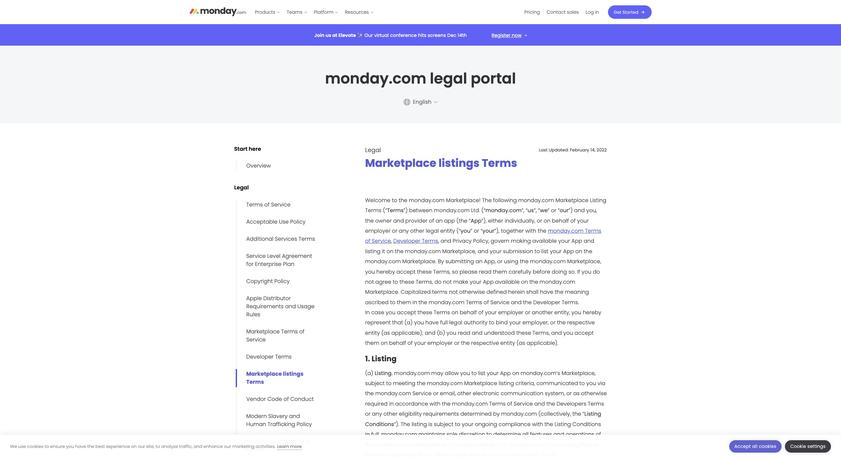 Task type: vqa. For each thing, say whether or not it's contained in the screenshot.
1st & from left
no



Task type: describe. For each thing, give the bounding box(es) containing it.
and inside monday.com may allow you to list your app on monday.com's marketplace, subject to meeting the monday.com marketplace listing criteria, communicated to you via the monday.com service or email, other electronic communication system, or as otherwise required in accordance with the monday.com terms of service and the developers terms or any other eligibility requirements determined by monday.com (collectively, the "
[[534, 400, 545, 408]]

0 vertical spatial terms,
[[433, 268, 450, 276]]

not up terms
[[443, 278, 452, 286]]

apple
[[246, 294, 262, 302]]

service inside marketplace terms of service
[[246, 336, 266, 343]]

or down determine
[[495, 451, 500, 458]]

or up employer,
[[525, 309, 530, 316]]

log
[[586, 9, 594, 15]]

of inside monday.com terms of service
[[365, 237, 370, 245]]

email,
[[440, 390, 456, 397]]

to right submission
[[535, 247, 540, 255]]

compliance
[[499, 420, 531, 428]]

(a) listing.
[[365, 369, 394, 377]]

employer inside "), either individually, or on behalf of your employer or any other legal entity ("
[[365, 227, 391, 235]]

0 vertical spatial marketplace,
[[442, 247, 476, 255]]

list inside "). the listing is subject to your ongoing compliance with the listing conditions in full. monday.com maintains sole discretion to determine all features and operations of the monday.com marketplace. you acknowledge that monday.com has no obligation to promote, distribute, list or offer for sale your app, or to continue to do so.
[[418, 451, 425, 458]]

to left continue
[[502, 451, 507, 458]]

to right continue
[[533, 451, 539, 458]]

1 horizontal spatial developer
[[393, 237, 420, 245]]

employer,
[[522, 319, 549, 327]]

on down "make"
[[452, 309, 458, 316]]

settings
[[807, 443, 826, 450]]

other inside "), either individually, or on behalf of your employer or any other legal entity ("
[[410, 227, 424, 235]]

privacy
[[453, 237, 472, 245]]

developer terms
[[246, 353, 292, 360]]

all inside "). the listing is subject to your ongoing compliance with the listing conditions in full. monday.com maintains sole discretion to determine all features and operations of the monday.com marketplace. you acknowledge that monday.com has no obligation to promote, distribute, list or offer for sale your app, or to continue to do so.
[[522, 430, 529, 438]]

1 horizontal spatial respective
[[567, 319, 595, 327]]

get started
[[614, 9, 638, 15]]

, for and
[[438, 237, 439, 245]]

you right case
[[386, 309, 396, 316]]

entity,
[[554, 309, 570, 316]]

1 horizontal spatial employer
[[427, 339, 453, 347]]

conditions inside "). the listing is subject to your ongoing compliance with the listing conditions in full. monday.com maintains sole discretion to determine all features and operations of the monday.com marketplace. you acknowledge that monday.com has no obligation to promote, distribute, list or offer for sale your app, or to continue to do so.
[[573, 420, 601, 428]]

on right it
[[387, 247, 393, 255]]

apple distributor requirements and usage rules
[[246, 294, 315, 318]]

0 vertical spatial marketplace.
[[402, 258, 436, 265]]

in inside "). the listing is subject to your ongoing compliance with the listing conditions in full. monday.com maintains sole discretion to determine all features and operations of the monday.com marketplace. you acknowledge that monday.com has no obligation to promote, distribute, list or offer for sale your app, or to continue to do so.
[[365, 430, 370, 438]]

register now link
[[492, 32, 527, 39]]

contact sales link
[[543, 7, 582, 17]]

2 horizontal spatial them
[[493, 268, 507, 276]]

monday.com terms of service
[[365, 227, 601, 245]]

2 horizontal spatial employer
[[498, 309, 524, 316]]

cookies for all
[[759, 443, 776, 450]]

monday.com logo image
[[190, 4, 246, 18]]

activities.
[[256, 443, 275, 449]]

0 horizontal spatial our
[[138, 443, 145, 449]]

continue
[[508, 451, 532, 458]]

2 horizontal spatial ("
[[481, 207, 486, 214]]

you right (b)
[[447, 329, 456, 337]]

via
[[598, 379, 605, 387]]

0 horizontal spatial do
[[434, 278, 442, 286]]

platform
[[314, 9, 334, 15]]

listing inside "). the listing is subject to your ongoing compliance with the listing conditions in full. monday.com maintains sole discretion to determine all features and operations of the monday.com marketplace. you acknowledge that monday.com has no obligation to promote, distribute, list or offer for sale your app, or to continue to do so.
[[412, 420, 427, 428]]

any inside "), either individually, or on behalf of your employer or any other legal entity ("
[[399, 227, 409, 235]]

") and you, the owner and provider of an app (the "
[[365, 207, 597, 224]]

so. inside , and privacy policy, govern making available your app and listing it on the monday.com marketplace, and your submission to list your app on the monday.com marketplace. by submitting an app, or using the monday.com marketplace, you hereby accept these terms, so please read them carefully before doing so. if you do not agree to these terms, do not make your app available on the monday.com marketplace. capitalized terms not otherwise defined herein shall have the meaning ascribed to them in the monday.com terms of service and the developer terms. in case you accept these terms on behalf of your employer or another entity, you hereby represent that (a) you have full legal authority to bind your employer, or the respective entity (as applicable); and (b) you read and understood these terms, and you accept them on behalf of your employer or the respective entity (as applicable).
[[569, 268, 576, 276]]

1 horizontal spatial behalf
[[460, 309, 477, 316]]

acceptable
[[246, 218, 277, 226]]

1 horizontal spatial "),
[[494, 227, 499, 235]]

we
[[540, 207, 548, 214]]

on down carefully
[[521, 278, 528, 286]]

to down 'listing.'
[[386, 379, 392, 387]]

either
[[488, 217, 503, 224]]

and left (b)
[[425, 329, 436, 337]]

1 vertical spatial have
[[425, 319, 439, 327]]

herein
[[508, 288, 525, 296]]

legal inside "), either individually, or on behalf of your employer or any other legal entity ("
[[426, 227, 439, 235]]

1 vertical spatial (a)
[[365, 369, 373, 377]]

services
[[275, 235, 297, 243]]

shall
[[526, 288, 539, 296]]

policy inside acceptable use policy link
[[290, 218, 306, 226]]

resources
[[345, 9, 369, 15]]

you,
[[586, 207, 597, 214]]

cookie
[[790, 443, 806, 450]]

list inside monday.com may allow you to list your app on monday.com's marketplace, subject to meeting the monday.com marketplace listing criteria, communicated to you via the monday.com service or email, other electronic communication system, or as otherwise required in accordance with the monday.com terms of service and the developers terms or any other eligibility requirements determined by monday.com (collectively, the "
[[478, 369, 485, 377]]

you right allow
[[460, 369, 470, 377]]

in
[[365, 309, 370, 316]]

1 vertical spatial them
[[397, 298, 411, 306]]

0 vertical spatial with
[[525, 227, 536, 235]]

to right the agree
[[393, 278, 398, 286]]

marketplace inside monday.com may allow you to list your app on monday.com's marketplace, subject to meeting the monday.com marketplace listing criteria, communicated to you via the monday.com service or email, other electronic communication system, or as otherwise required in accordance with the monday.com terms of service and the developers terms or any other eligibility requirements determined by monday.com (collectively, the "
[[464, 379, 497, 387]]

requirements
[[246, 302, 284, 310]]

contact
[[547, 9, 566, 15]]

or down we
[[537, 217, 542, 224]]

we use cookies to ensure you have the best experience on our site, to analyze traffic, and enhance our marketing activities. learn more
[[10, 443, 302, 449]]

(" inside welcome to the monday.com marketplace! the following monday.com marketplace listing terms ("
[[383, 207, 387, 214]]

you right if
[[582, 268, 591, 276]]

service inside , and privacy policy, govern making available your app and listing it on the monday.com marketplace, and your submission to list your app on the monday.com marketplace. by submitting an app, or using the monday.com marketplace, you hereby accept these terms, so please read them carefully before doing so. if you do not agree to these terms, do not make your app available on the monday.com marketplace. capitalized terms not otherwise defined herein shall have the meaning ascribed to them in the monday.com terms of service and the developer terms. in case you accept these terms on behalf of your employer or another entity, you hereby represent that (a) you have full legal authority to bind your employer, or the respective entity (as applicable); and (b) you read and understood these terms, and you accept them on behalf of your employer or the respective entity (as applicable).
[[490, 298, 510, 306]]

plan
[[283, 260, 294, 268]]

to right obligation
[[594, 441, 599, 448]]

pricing link
[[521, 7, 543, 17]]

portal
[[471, 68, 516, 88]]

understood
[[484, 329, 515, 337]]

or left offer
[[427, 451, 432, 458]]

more
[[290, 443, 302, 449]]

1 horizontal spatial legal
[[365, 146, 381, 154]]

app up doing
[[563, 247, 574, 255]]

you up privacy on the bottom of the page
[[461, 227, 471, 235]]

to left bind
[[489, 319, 494, 327]]

to inside welcome to the monday.com marketplace! the following monday.com marketplace listing terms ("
[[392, 196, 397, 204]]

0 vertical spatial accept
[[396, 268, 416, 276]]

1 ") from the left
[[404, 207, 408, 214]]

1 horizontal spatial our
[[224, 443, 231, 449]]

cookie settings button
[[785, 440, 831, 453]]

not down "make"
[[449, 288, 458, 296]]

individually,
[[505, 217, 535, 224]]

1 vertical spatial "
[[471, 227, 472, 235]]

full.
[[371, 430, 380, 438]]

and inside "). the listing is subject to your ongoing compliance with the listing conditions in full. monday.com maintains sole discretion to determine all features and operations of the monday.com marketplace. you acknowledge that monday.com has no obligation to promote, distribute, list or offer for sale your app, or to continue to do so.
[[554, 430, 564, 438]]

listing.
[[375, 369, 393, 377]]

on inside monday.com may allow you to list your app on monday.com's marketplace, subject to meeting the monday.com marketplace listing criteria, communicated to you via the monday.com service or email, other electronic communication system, or as otherwise required in accordance with the monday.com terms of service and the developers terms or any other eligibility requirements determined by monday.com (collectively, the "
[[512, 369, 519, 377]]

before
[[533, 268, 550, 276]]

1 vertical spatial read
[[458, 329, 470, 337]]

and inside the modern slavery and human trafficking policy
[[289, 412, 300, 420]]

our inside monday.com legal portal main content
[[560, 207, 569, 214]]

we
[[10, 443, 17, 449]]

or down entity, on the bottom right of page
[[550, 319, 556, 327]]

marketplace terms of service
[[246, 328, 305, 343]]

1 vertical spatial available
[[495, 278, 520, 286]]

additional services terms
[[246, 235, 315, 243]]

2 vertical spatial developer
[[246, 353, 274, 360]]

modern slavery and human trafficking policy
[[246, 412, 312, 428]]

marketplace inside welcome to the monday.com marketplace! the following monday.com marketplace listing terms ("
[[556, 196, 589, 204]]

offer
[[434, 451, 446, 458]]

capitalized
[[401, 288, 431, 296]]

maintains
[[419, 430, 445, 438]]

listing inside listing conditions
[[584, 410, 601, 418]]

0 vertical spatial read
[[479, 268, 492, 276]]

0 vertical spatial legal
[[430, 68, 467, 88]]

you up the applicable);
[[414, 319, 424, 327]]

service down communication
[[514, 400, 533, 408]]

started
[[623, 9, 638, 15]]

14th
[[458, 32, 467, 38]]

and down herein
[[511, 298, 522, 306]]

of inside terms of service link
[[264, 201, 270, 208]]

service up accordance
[[412, 390, 432, 397]]

listing inside monday.com may allow you to list your app on monday.com's marketplace, subject to meeting the monday.com marketplace listing criteria, communicated to you via the monday.com service or email, other electronic communication system, or as otherwise required in accordance with the monday.com terms of service and the developers terms or any other eligibility requirements determined by monday.com (collectively, the "
[[499, 379, 514, 387]]

you up ascribed on the left bottom of page
[[365, 268, 375, 276]]

marketplace!
[[446, 196, 481, 204]]

at
[[332, 32, 337, 38]]

learn
[[277, 443, 289, 449]]

0 horizontal spatial behalf
[[389, 339, 406, 347]]

cookies for use
[[27, 443, 43, 449]]

app down ltd.
[[471, 217, 482, 224]]

dec
[[447, 32, 456, 38]]

app up defined
[[483, 278, 494, 286]]

1 horizontal spatial (as
[[517, 339, 525, 347]]

0 vertical spatial available
[[532, 237, 557, 245]]

or left using
[[497, 258, 503, 265]]

and left privacy on the bottom of the page
[[441, 237, 451, 245]]

1 vertical spatial legal
[[234, 184, 249, 191]]

or left "as"
[[566, 390, 572, 397]]

full
[[440, 319, 448, 327]]

teams
[[287, 9, 302, 15]]

or left the email,
[[433, 390, 439, 397]]

you down terms.
[[572, 309, 581, 316]]

1 vertical spatial marketplace.
[[365, 288, 399, 296]]

list containing products
[[251, 0, 377, 24]]

carefully
[[509, 268, 531, 276]]

sale
[[456, 451, 467, 458]]

in right log
[[595, 9, 599, 15]]

2 vertical spatial other
[[383, 410, 398, 418]]

in inside , and privacy policy, govern making available your app and listing it on the monday.com marketplace, and your submission to list your app on the monday.com marketplace. by submitting an app, or using the monday.com marketplace, you hereby accept these terms, so please read them carefully before doing so. if you do not agree to these terms, do not make your app available on the monday.com marketplace. capitalized terms not otherwise defined herein shall have the meaning ascribed to them in the monday.com terms of service and the developer terms. in case you accept these terms on behalf of your employer or another entity, you hereby represent that (a) you have full legal authority to bind your employer, or the respective entity (as applicable); and (b) you read and understood these terms, and you accept them on behalf of your employer or the respective entity (as applicable).
[[413, 298, 417, 306]]

and down you,
[[584, 237, 594, 245]]

conduct
[[290, 395, 314, 403]]

on up 1. listing
[[381, 339, 388, 347]]

2 vertical spatial have
[[75, 443, 86, 449]]

0 horizontal spatial respective
[[471, 339, 499, 347]]

traffic,
[[179, 443, 192, 449]]

or down required
[[365, 410, 371, 418]]

14,
[[590, 147, 595, 153]]

0 horizontal spatial developer terms link
[[236, 352, 295, 362]]

distribute,
[[391, 451, 417, 458]]

developer inside , and privacy policy, govern making available your app and listing it on the monday.com marketplace, and your submission to list your app on the monday.com marketplace. by submitting an app, or using the monday.com marketplace, you hereby accept these terms, so please read them carefully before doing so. if you do not agree to these terms, do not make your app available on the monday.com marketplace. capitalized terms not otherwise defined herein shall have the meaning ascribed to them in the monday.com terms of service and the developer terms. in case you accept these terms on behalf of your employer or another entity, you hereby represent that (a) you have full legal authority to bind your employer, or the respective entity (as applicable); and (b) you read and understood these terms, and you accept them on behalf of your employer or the respective entity (as applicable).
[[533, 298, 560, 306]]

start here
[[234, 145, 261, 153]]

policy,
[[473, 237, 489, 245]]

code
[[267, 395, 282, 403]]

or up , developer terms
[[392, 227, 397, 235]]

of inside "), either individually, or on behalf of your employer or any other legal entity ("
[[570, 217, 576, 224]]

promote,
[[365, 451, 389, 458]]

or right we
[[551, 207, 556, 214]]

listings inside marketplace listings terms
[[283, 370, 303, 378]]

"). the listing is subject to your ongoing compliance with the listing conditions in full. monday.com maintains sole discretion to determine all features and operations of the monday.com marketplace. you acknowledge that monday.com has no obligation to promote, distribute, list or offer for sale your app, or to continue to do so.
[[365, 420, 601, 458]]

0 horizontal spatial them
[[365, 339, 379, 347]]

you down entity, on the bottom right of page
[[563, 329, 573, 337]]

0 horizontal spatial us
[[326, 32, 331, 38]]

monday.com reporting hotline
[[246, 437, 310, 453]]

and left you,
[[574, 207, 585, 214]]

human
[[246, 420, 266, 428]]

to left the "ensure"
[[45, 443, 49, 449]]

listing inside welcome to the monday.com marketplace! the following monday.com marketplace listing terms ("
[[590, 196, 606, 204]]

"), either individually, or on behalf of your employer or any other legal entity ("
[[365, 217, 589, 235]]

join
[[314, 32, 324, 38]]

1 horizontal spatial hereby
[[583, 309, 601, 316]]

and down authority at the right bottom
[[472, 329, 483, 337]]

you inside dialog
[[66, 443, 74, 449]]

accordance
[[395, 400, 428, 408]]

owner
[[375, 217, 392, 224]]

use
[[18, 443, 26, 449]]

between
[[409, 207, 433, 214]]

for inside the service level agreement for enterprise plan
[[246, 260, 254, 268]]

your inside "), either individually, or on behalf of your employer or any other legal entity ("
[[577, 217, 589, 224]]

an inside , and privacy policy, govern making available your app and listing it on the monday.com marketplace, and your submission to list your app on the monday.com marketplace. by submitting an app, or using the monday.com marketplace, you hereby accept these terms, so please read them carefully before doing so. if you do not agree to these terms, do not make your app available on the monday.com marketplace. capitalized terms not otherwise defined herein shall have the meaning ascribed to them in the monday.com terms of service and the developer terms. in case you accept these terms on behalf of your employer or another entity, you hereby represent that (a) you have full legal authority to bind your employer, or the respective entity (as applicable); and (b) you read and understood these terms, and you accept them on behalf of your employer or the respective entity (as applicable).
[[476, 258, 483, 265]]

here
[[249, 145, 261, 153]]

on up if
[[575, 247, 582, 255]]

to right allow
[[471, 369, 477, 377]]

0 vertical spatial hereby
[[376, 268, 395, 276]]

start
[[234, 145, 247, 153]]

1 vertical spatial terms,
[[416, 278, 433, 286]]

as
[[573, 390, 580, 397]]

all inside button
[[752, 443, 758, 450]]

hits
[[418, 32, 426, 38]]

and down policy,
[[478, 247, 488, 255]]

not left the agree
[[365, 278, 374, 286]]

so. inside "). the listing is subject to your ongoing compliance with the listing conditions in full. monday.com maintains sole discretion to determine all features and operations of the monday.com marketplace. you acknowledge that monday.com has no obligation to promote, distribute, list or offer for sale your app, or to continue to do so.
[[549, 451, 556, 458]]

eligibility
[[399, 410, 422, 418]]

or up policy,
[[474, 227, 479, 235]]

applicable);
[[391, 329, 423, 337]]



Task type: locate. For each thing, give the bounding box(es) containing it.
authority
[[464, 319, 488, 327]]

0 horizontal spatial ")
[[404, 207, 408, 214]]

the up the terms ") between monday.com ltd. (" monday.com ", " us ", " we " or " our
[[482, 196, 492, 204]]

of
[[264, 201, 270, 208], [429, 217, 434, 224], [570, 217, 576, 224], [365, 237, 370, 245], [484, 298, 489, 306], [478, 309, 484, 316], [299, 328, 305, 335], [408, 339, 413, 347], [284, 395, 289, 403], [507, 400, 512, 408], [596, 430, 601, 438]]

available up herein
[[495, 278, 520, 286]]

0 vertical spatial legal
[[365, 146, 381, 154]]

please
[[460, 268, 478, 276]]

1 vertical spatial all
[[752, 443, 758, 450]]

2 vertical spatial employer
[[427, 339, 453, 347]]

0 vertical spatial developer
[[393, 237, 420, 245]]

using
[[504, 258, 518, 265]]

additional
[[246, 235, 273, 243]]

otherwise inside monday.com may allow you to list your app on monday.com's marketplace, subject to meeting the monday.com marketplace listing criteria, communicated to you via the monday.com service or email, other electronic communication system, or as otherwise required in accordance with the monday.com terms of service and the developers terms or any other eligibility requirements determined by monday.com (collectively, the "
[[581, 390, 607, 397]]

2 ", from the left
[[534, 207, 537, 214]]

dialog
[[0, 435, 841, 458]]

1 conditions from the left
[[365, 420, 394, 428]]

0 horizontal spatial ",
[[522, 207, 524, 214]]

1 vertical spatial subject
[[434, 420, 454, 428]]

to right site,
[[156, 443, 160, 449]]

") inside ") and you, the owner and provider of an app (the "
[[569, 207, 573, 214]]

no
[[557, 441, 564, 448]]

1 horizontal spatial developer terms link
[[393, 237, 438, 245]]

2022
[[597, 147, 607, 153]]

(" inside "), either individually, or on behalf of your employer or any other legal entity ("
[[457, 227, 461, 235]]

(a) left 'listing.'
[[365, 369, 373, 377]]

monday.com legal portal main content
[[0, 46, 841, 458]]

policy up reporting
[[297, 420, 312, 428]]

1 vertical spatial with
[[430, 400, 440, 408]]

1.
[[365, 353, 370, 364]]

experience
[[106, 443, 130, 449]]

0 vertical spatial respective
[[567, 319, 595, 327]]

with inside "). the listing is subject to your ongoing compliance with the listing conditions in full. monday.com maintains sole discretion to determine all features and operations of the monday.com marketplace. you acknowledge that monday.com has no obligation to promote, distribute, list or offer for sale your app, or to continue to do so.
[[532, 420, 543, 428]]

your inside monday.com may allow you to list your app on monday.com's marketplace, subject to meeting the monday.com marketplace listing criteria, communicated to you via the monday.com service or email, other electronic communication system, or as otherwise required in accordance with the monday.com terms of service and the developers terms or any other eligibility requirements determined by monday.com (collectively, the "
[[487, 369, 499, 377]]

required
[[365, 400, 388, 408]]

level
[[267, 252, 280, 260]]

hereby
[[376, 268, 395, 276], [583, 309, 601, 316]]

0 horizontal spatial other
[[383, 410, 398, 418]]

1 horizontal spatial list
[[478, 369, 485, 377]]

of inside monday.com may allow you to list your app on monday.com's marketplace, subject to meeting the monday.com marketplace listing criteria, communicated to you via the monday.com service or email, other electronic communication system, or as otherwise required in accordance with the monday.com terms of service and the developers terms or any other eligibility requirements determined by monday.com (collectively, the "
[[507, 400, 512, 408]]

do down has at right bottom
[[540, 451, 547, 458]]

legal button
[[234, 184, 261, 191]]

legal inside , and privacy policy, govern making available your app and listing it on the monday.com marketplace, and your submission to list your app on the monday.com marketplace. by submitting an app, or using the monday.com marketplace, you hereby accept these terms, so please read them carefully before doing so. if you do not agree to these terms, do not make your app available on the monday.com marketplace. capitalized terms not otherwise defined herein shall have the meaning ascribed to them in the monday.com terms of service and the developer terms. in case you accept these terms on behalf of your employer or another entity, you hereby represent that (a) you have full legal authority to bind your employer, or the respective entity (as applicable); and (b) you read and understood these terms, and you accept them on behalf of your employer or the respective entity (as applicable).
[[449, 319, 462, 327]]

1 horizontal spatial do
[[540, 451, 547, 458]]

so. down has at right bottom
[[549, 451, 556, 458]]

any
[[399, 227, 409, 235], [372, 410, 382, 418]]

list
[[251, 0, 377, 24]]

1 vertical spatial so.
[[549, 451, 556, 458]]

terms inside marketplace terms of service
[[281, 328, 298, 335]]

marketplace, up "as"
[[562, 369, 596, 377]]

respective
[[567, 319, 595, 327], [471, 339, 499, 347]]

an inside ") and you, the owner and provider of an app (the "
[[436, 217, 443, 224]]

of inside ") and you, the owner and provider of an app (the "
[[429, 217, 434, 224]]

app inside monday.com may allow you to list your app on monday.com's marketplace, subject to meeting the monday.com marketplace listing criteria, communicated to you via the monday.com service or email, other electronic communication system, or as otherwise required in accordance with the monday.com terms of service and the developers terms or any other eligibility requirements determined by monday.com (collectively, the "
[[500, 369, 511, 377]]

last
[[539, 147, 548, 153]]

listing conditions
[[365, 410, 601, 428]]

of inside vendor code of conduct link
[[284, 395, 289, 403]]

that inside "). the listing is subject to your ongoing compliance with the listing conditions in full. monday.com maintains sole discretion to determine all features and operations of the monday.com marketplace. you acknowledge that monday.com has no obligation to promote, distribute, list or offer for sale your app, or to continue to do so.
[[497, 441, 508, 448]]

2 , from the left
[[438, 237, 439, 245]]

app, inside "). the listing is subject to your ongoing compliance with the listing conditions in full. monday.com maintains sole discretion to determine all features and operations of the monday.com marketplace. you acknowledge that monday.com has no obligation to promote, distribute, list or offer for sale your app, or to continue to do so.
[[482, 451, 493, 458]]

respective down entity, on the bottom right of page
[[567, 319, 595, 327]]

2 vertical spatial legal
[[449, 319, 462, 327]]

terms of service
[[246, 201, 290, 208]]

1 horizontal spatial (a)
[[405, 319, 413, 327]]

accept
[[396, 268, 416, 276], [397, 309, 416, 316], [575, 329, 594, 337]]

the inside "). the listing is subject to your ongoing compliance with the listing conditions in full. monday.com maintains sole discretion to determine all features and operations of the monday.com marketplace. you acknowledge that monday.com has no obligation to promote, distribute, list or offer for sale your app, or to continue to do so.
[[401, 420, 410, 428]]

listing left is
[[412, 420, 427, 428]]

2 horizontal spatial other
[[457, 390, 471, 397]]

reporting
[[284, 437, 310, 445]]

terms inside marketplace listings terms
[[246, 378, 264, 386]]

1 vertical spatial that
[[497, 441, 508, 448]]

listing left it
[[365, 247, 381, 255]]

1 vertical spatial entity
[[365, 329, 380, 337]]

app, left using
[[484, 258, 496, 265]]

have right shall
[[540, 288, 553, 296]]

, up by
[[438, 237, 439, 245]]

conditions up the "operations"
[[573, 420, 601, 428]]

1 horizontal spatial subject
[[434, 420, 454, 428]]

to right welcome on the left top of page
[[392, 196, 397, 204]]

other up the ").
[[383, 410, 398, 418]]

1 vertical spatial an
[[476, 258, 483, 265]]

the inside ") and you, the owner and provider of an app (the "
[[365, 217, 374, 224]]

requirements
[[423, 410, 459, 418]]

terms of service link
[[236, 200, 294, 210]]

"), down either
[[494, 227, 499, 235]]

allow
[[445, 369, 459, 377]]

1 vertical spatial policy
[[274, 277, 290, 285]]

accept
[[735, 443, 751, 450]]

app, inside , and privacy policy, govern making available your app and listing it on the monday.com marketplace, and your submission to list your app on the monday.com marketplace. by submitting an app, or using the monday.com marketplace, you hereby accept these terms, so please read them carefully before doing so. if you do not agree to these terms, do not make your app available on the monday.com marketplace. capitalized terms not otherwise defined herein shall have the meaning ascribed to them in the monday.com terms of service and the developer terms. in case you accept these terms on behalf of your employer or another entity, you hereby represent that (a) you have full legal authority to bind your employer, or the respective entity (as applicable); and (b) you read and understood these terms, and you accept them on behalf of your employer or the respective entity (as applicable).
[[484, 258, 496, 265]]

0 horizontal spatial entity
[[365, 329, 380, 337]]

us
[[326, 32, 331, 38], [528, 207, 534, 214]]

applicable).
[[527, 339, 558, 347]]

and right traffic,
[[194, 443, 202, 449]]

policy up distributor
[[274, 277, 290, 285]]

terms, down by
[[433, 268, 450, 276]]

subject
[[365, 379, 385, 387], [434, 420, 454, 428]]

products link
[[251, 7, 283, 17]]

1 horizontal spatial so.
[[569, 268, 576, 276]]

2 horizontal spatial developer
[[533, 298, 560, 306]]

1 horizontal spatial an
[[476, 258, 483, 265]]

1 horizontal spatial us
[[528, 207, 534, 214]]

do up terms
[[434, 278, 442, 286]]

and left usage
[[285, 302, 296, 310]]

2 conditions from the left
[[573, 420, 601, 428]]

, for developer
[[391, 237, 392, 245]]

otherwise down "make"
[[459, 288, 485, 296]]

service up 'developer terms'
[[246, 336, 266, 343]]

available right making
[[532, 237, 557, 245]]

main element
[[251, 0, 652, 24]]

policy inside copyright policy link
[[274, 277, 290, 285]]

1 vertical spatial hereby
[[583, 309, 601, 316]]

0 vertical spatial that
[[392, 319, 403, 327]]

operations
[[566, 430, 594, 438]]

0 horizontal spatial "),
[[482, 217, 487, 224]]

for inside "). the listing is subject to your ongoing compliance with the listing conditions in full. monday.com maintains sole discretion to determine all features and operations of the monday.com marketplace. you acknowledge that monday.com has no obligation to promote, distribute, list or offer for sale your app, or to continue to do so.
[[447, 451, 454, 458]]

in inside monday.com may allow you to list your app on monday.com's marketplace, subject to meeting the monday.com marketplace listing criteria, communicated to you via the monday.com service or email, other electronic communication system, or as otherwise required in accordance with the monday.com terms of service and the developers terms or any other eligibility requirements determined by monday.com (collectively, the "
[[389, 400, 394, 408]]

you
[[448, 441, 458, 448]]

listing up 'listing.'
[[372, 353, 397, 364]]

the inside welcome to the monday.com marketplace! the following monday.com marketplace listing terms ("
[[399, 196, 407, 204]]

2 horizontal spatial have
[[540, 288, 553, 296]]

", left we
[[534, 207, 537, 214]]

or up allow
[[454, 339, 460, 347]]

policy inside the modern slavery and human trafficking policy
[[297, 420, 312, 428]]

in right required
[[389, 400, 394, 408]]

best
[[95, 443, 105, 449]]

0 horizontal spatial for
[[246, 260, 254, 268]]

0 vertical spatial "
[[548, 207, 550, 214]]

marketplace inside marketplace terms of service
[[246, 328, 280, 335]]

0 vertical spatial developer terms link
[[393, 237, 438, 245]]

have left the full
[[425, 319, 439, 327]]

you left via
[[586, 379, 596, 387]]

, inside , and privacy policy, govern making available your app and listing it on the monday.com marketplace, and your submission to list your app on the monday.com marketplace. by submitting an app, or using the monday.com marketplace, you hereby accept these terms, so please read them carefully before doing so. if you do not agree to these terms, do not make your app available on the monday.com marketplace. capitalized terms not otherwise defined herein shall have the meaning ascribed to them in the monday.com terms of service and the developer terms. in case you accept these terms on behalf of your employer or another entity, you hereby represent that (a) you have full legal authority to bind your employer, or the respective entity (as applicable); and (b) you read and understood these terms, and you accept them on behalf of your employer or the respective entity (as applicable).
[[438, 237, 439, 245]]

our left site,
[[138, 443, 145, 449]]

that
[[392, 319, 403, 327], [497, 441, 508, 448]]

analyze
[[161, 443, 178, 449]]

0 horizontal spatial read
[[458, 329, 470, 337]]

make
[[453, 278, 468, 286]]

") up the provider
[[404, 207, 408, 214]]

have
[[540, 288, 553, 296], [425, 319, 439, 327], [75, 443, 86, 449]]

0 horizontal spatial (as
[[381, 329, 390, 337]]

1 horizontal spatial any
[[399, 227, 409, 235]]

cookies
[[27, 443, 43, 449], [759, 443, 776, 450]]

0 horizontal spatial ("
[[383, 207, 387, 214]]

service up use
[[271, 201, 290, 208]]

app
[[444, 217, 455, 224]]

1 vertical spatial marketplace listings terms
[[246, 370, 303, 386]]

2 vertical spatial marketplace.
[[412, 441, 447, 448]]

acceptable use policy link
[[236, 217, 309, 227]]

service up it
[[372, 237, 391, 245]]

on inside dialog
[[131, 443, 137, 449]]

employer down the owner in the top of the page
[[365, 227, 391, 235]]

service inside monday.com terms of service
[[372, 237, 391, 245]]

obligation
[[566, 441, 593, 448]]

copyright policy
[[246, 277, 290, 285]]

0 vertical spatial (as
[[381, 329, 390, 337]]

defined
[[486, 288, 507, 296]]

conditions inside listing conditions
[[365, 420, 394, 428]]

ongoing
[[475, 420, 497, 428]]

with inside monday.com may allow you to list your app on monday.com's marketplace, subject to meeting the monday.com marketplace listing criteria, communicated to you via the monday.com service or email, other electronic communication system, or as otherwise required in accordance with the monday.com terms of service and the developers terms or any other eligibility requirements determined by monday.com (collectively, the "
[[430, 400, 440, 408]]

2 horizontal spatial behalf
[[552, 217, 569, 224]]

2 ") from the left
[[569, 207, 573, 214]]

2 vertical spatial behalf
[[389, 339, 406, 347]]

listing
[[590, 196, 606, 204], [372, 353, 397, 364], [584, 410, 601, 418], [555, 420, 571, 428]]

start here button
[[234, 145, 261, 153]]

slavery
[[268, 412, 288, 420]]

behalf inside "), either individually, or on behalf of your employer or any other legal entity ("
[[552, 217, 569, 224]]

with up making
[[525, 227, 536, 235]]

read down authority at the right bottom
[[458, 329, 470, 337]]

respective down understood
[[471, 339, 499, 347]]

hereby up the agree
[[376, 268, 395, 276]]

entity inside "), either individually, or on behalf of your employer or any other legal entity ("
[[440, 227, 455, 235]]

them down using
[[493, 268, 507, 276]]

cookies inside button
[[759, 443, 776, 450]]

and right the owner in the top of the page
[[393, 217, 404, 224]]

0 horizontal spatial listings
[[283, 370, 303, 378]]

1 , from the left
[[391, 237, 392, 245]]

marketplace. down the agree
[[365, 288, 399, 296]]

developer up another
[[533, 298, 560, 306]]

agreement
[[282, 252, 312, 260]]

an
[[436, 217, 443, 224], [476, 258, 483, 265]]

the inside dialog
[[87, 443, 94, 449]]

0 horizontal spatial otherwise
[[459, 288, 485, 296]]

in left full.
[[365, 430, 370, 438]]

1 horizontal spatial conditions
[[573, 420, 601, 428]]

listing up communication
[[499, 379, 514, 387]]

0 vertical spatial all
[[522, 430, 529, 438]]

to
[[392, 196, 397, 204], [535, 247, 540, 255], [393, 278, 398, 286], [390, 298, 395, 306], [489, 319, 494, 327], [471, 369, 477, 377], [386, 379, 392, 387], [579, 379, 585, 387], [455, 420, 460, 428], [487, 430, 492, 438], [594, 441, 599, 448], [45, 443, 49, 449], [156, 443, 160, 449], [502, 451, 507, 458], [533, 451, 539, 458]]

0 horizontal spatial developer
[[246, 353, 274, 360]]

1 horizontal spatial marketplace listings terms
[[365, 155, 517, 171]]

"),
[[482, 217, 487, 224], [494, 227, 499, 235]]

" inside monday.com may allow you to list your app on monday.com's marketplace, subject to meeting the monday.com marketplace listing criteria, communicated to you via the monday.com service or email, other electronic communication system, or as otherwise required in accordance with the monday.com terms of service and the developers terms or any other eligibility requirements determined by monday.com (collectively, the "
[[583, 410, 584, 418]]

(a) inside , and privacy policy, govern making available your app and listing it on the monday.com marketplace, and your submission to list your app on the monday.com marketplace. by submitting an app, or using the monday.com marketplace, you hereby accept these terms, so please read them carefully before doing so. if you do not agree to these terms, do not make your app available on the monday.com marketplace. capitalized terms not otherwise defined herein shall have the meaning ascribed to them in the monday.com terms of service and the developer terms. in case you accept these terms on behalf of your employer or another entity, you hereby represent that (a) you have full legal authority to bind your employer, or the respective entity (as applicable); and (b) you read and understood these terms, and you accept them on behalf of your employer or the respective entity (as applicable).
[[405, 319, 413, 327]]

to down ongoing at right
[[487, 430, 492, 438]]

and up applicable).
[[551, 329, 562, 337]]

listing inside "). the listing is subject to your ongoing compliance with the listing conditions in full. monday.com maintains sole discretion to determine all features and operations of the monday.com marketplace. you acknowledge that monday.com has no obligation to promote, distribute, list or offer for sale your app, or to continue to do so.
[[555, 420, 571, 428]]

0 vertical spatial do
[[593, 268, 600, 276]]

learn more link
[[277, 443, 302, 450]]

1 horizontal spatial the
[[482, 196, 492, 204]]

0 horizontal spatial any
[[372, 410, 382, 418]]

by
[[493, 410, 500, 418]]

developer terms link down marketplace terms of service
[[236, 352, 295, 362]]

updated:
[[549, 147, 569, 153]]

our
[[364, 32, 373, 38]]

"), inside "), either individually, or on behalf of your employer or any other legal entity ("
[[482, 217, 487, 224]]

0 vertical spatial an
[[436, 217, 443, 224]]

terms, up capitalized
[[416, 278, 433, 286]]

", up individually,
[[522, 207, 524, 214]]

listing inside , and privacy policy, govern making available your app and listing it on the monday.com marketplace, and your submission to list your app on the monday.com marketplace. by submitting an app, or using the monday.com marketplace, you hereby accept these terms, so please read them carefully before doing so. if you do not agree to these terms, do not make your app available on the monday.com marketplace. capitalized terms not otherwise defined herein shall have the meaning ascribed to them in the monday.com terms of service and the developer terms. in case you accept these terms on behalf of your employer or another entity, you hereby represent that (a) you have full legal authority to bind your employer, or the respective entity (as applicable); and (b) you read and understood these terms, and you accept them on behalf of your employer or the respective entity (as applicable).
[[365, 247, 381, 255]]

1 horizontal spatial listings
[[439, 155, 480, 171]]

0 vertical spatial entity
[[440, 227, 455, 235]]

do inside "). the listing is subject to your ongoing compliance with the listing conditions in full. monday.com maintains sole discretion to determine all features and operations of the monday.com marketplace. you acknowledge that monday.com has no obligation to promote, distribute, list or offer for sale your app, or to continue to do so.
[[540, 451, 547, 458]]

communication
[[501, 390, 543, 397]]

employer down (b)
[[427, 339, 453, 347]]

developers
[[557, 400, 586, 408]]

if
[[577, 268, 580, 276]]

(as left applicable).
[[517, 339, 525, 347]]

2 vertical spatial list
[[418, 451, 425, 458]]

monday.com inside monday.com reporting hotline
[[246, 437, 282, 445]]

entity down app
[[440, 227, 455, 235]]

subject inside "). the listing is subject to your ongoing compliance with the listing conditions in full. monday.com maintains sole discretion to determine all features and operations of the monday.com marketplace. you acknowledge that monday.com has no obligation to promote, distribute, list or offer for sale your app, or to continue to do so.
[[434, 420, 454, 428]]

service inside the service level agreement for enterprise plan
[[246, 252, 266, 260]]

so. left if
[[569, 268, 576, 276]]

").
[[394, 420, 399, 428]]

any inside monday.com may allow you to list your app on monday.com's marketplace, subject to meeting the monday.com marketplace listing criteria, communicated to you via the monday.com service or email, other electronic communication system, or as otherwise required in accordance with the monday.com terms of service and the developers terms or any other eligibility requirements determined by monday.com (collectively, the "
[[372, 410, 382, 418]]

terms inside welcome to the monday.com marketplace! the following monday.com marketplace listing terms ("
[[365, 207, 381, 214]]

february
[[570, 147, 589, 153]]

otherwise inside , and privacy policy, govern making available your app and listing it on the monday.com marketplace, and your submission to list your app on the monday.com marketplace. by submitting an app, or using the monday.com marketplace, you hereby accept these terms, so please read them carefully before doing so. if you do not agree to these terms, do not make your app available on the monday.com marketplace. capitalized terms not otherwise defined herein shall have the meaning ascribed to them in the monday.com terms of service and the developer terms. in case you accept these terms on behalf of your employer or another entity, you hereby represent that (a) you have full legal authority to bind your employer, or the respective entity (as applicable); and (b) you read and understood these terms, and you accept them on behalf of your employer or the respective entity (as applicable).
[[459, 288, 485, 296]]

ascribed
[[365, 298, 389, 306]]

marketplace.
[[402, 258, 436, 265], [365, 288, 399, 296], [412, 441, 447, 448]]

marketplace
[[365, 155, 436, 171], [556, 196, 589, 204], [246, 328, 280, 335], [246, 370, 282, 378], [464, 379, 497, 387]]

1 vertical spatial for
[[447, 451, 454, 458]]

on down we
[[544, 217, 551, 224]]

1 vertical spatial the
[[401, 420, 410, 428]]

subject inside monday.com may allow you to list your app on monday.com's marketplace, subject to meeting the monday.com marketplace listing criteria, communicated to you via the monday.com service or email, other electronic communication system, or as otherwise required in accordance with the monday.com terms of service and the developers terms or any other eligibility requirements determined by monday.com (collectively, the "
[[365, 379, 385, 387]]

0 vertical spatial other
[[410, 227, 424, 235]]

cookies right use
[[27, 443, 43, 449]]

to up sole
[[455, 420, 460, 428]]

2 vertical spatial do
[[540, 451, 547, 458]]

1 ", from the left
[[522, 207, 524, 214]]

join us at elevate ✨ our virtual conference hits screens dec 14th
[[314, 32, 467, 38]]

and inside apple distributor requirements and usage rules
[[285, 302, 296, 310]]

of inside marketplace terms of service
[[299, 328, 305, 335]]

that up the applicable);
[[392, 319, 403, 327]]

2 horizontal spatial terms,
[[533, 329, 550, 337]]

ltd.
[[471, 207, 480, 214]]

submission
[[503, 247, 533, 255]]

1 horizontal spatial for
[[447, 451, 454, 458]]

do right if
[[593, 268, 600, 276]]

2 horizontal spatial list
[[541, 247, 549, 255]]

listing down the "developers"
[[584, 410, 601, 418]]

2 vertical spatial with
[[532, 420, 543, 428]]

products
[[255, 9, 275, 15]]

app up if
[[571, 237, 582, 245]]

our right we
[[560, 207, 569, 214]]

list inside , and privacy policy, govern making available your app and listing it on the monday.com marketplace, and your submission to list your app on the monday.com marketplace. by submitting an app, or using the monday.com marketplace, you hereby accept these terms, so please read them carefully before doing so. if you do not agree to these terms, do not make your app available on the monday.com marketplace. capitalized terms not otherwise defined herein shall have the meaning ascribed to them in the monday.com terms of service and the developer terms. in case you accept these terms on behalf of your employer or another entity, you hereby represent that (a) you have full legal authority to bind your employer, or the respective entity (as applicable); and (b) you read and understood these terms, and you accept them on behalf of your employer or the respective entity (as applicable).
[[541, 247, 549, 255]]

1 horizontal spatial cookies
[[759, 443, 776, 450]]

list right distribute,
[[418, 451, 425, 458]]

0 vertical spatial policy
[[290, 218, 306, 226]]

0 vertical spatial us
[[326, 32, 331, 38]]

for left enterprise
[[246, 260, 254, 268]]

0 horizontal spatial available
[[495, 278, 520, 286]]

that down determine
[[497, 441, 508, 448]]

list up before
[[541, 247, 549, 255]]

bind
[[496, 319, 508, 327]]

of inside "). the listing is subject to your ongoing compliance with the listing conditions in full. monday.com maintains sole discretion to determine all features and operations of the monday.com marketplace. you acknowledge that monday.com has no obligation to promote, distribute, list or offer for sale your app, or to continue to do so.
[[596, 430, 601, 438]]

marketplace inside marketplace listings terms
[[246, 370, 282, 378]]

you
[[461, 227, 471, 235], [365, 268, 375, 276], [582, 268, 591, 276], [386, 309, 396, 316], [572, 309, 581, 316], [414, 319, 424, 327], [447, 329, 456, 337], [563, 329, 573, 337], [460, 369, 470, 377], [586, 379, 596, 387], [66, 443, 74, 449]]

1 horizontal spatial otherwise
[[581, 390, 607, 397]]

to right ascribed on the left bottom of page
[[390, 298, 395, 306]]

to up "as"
[[579, 379, 585, 387]]

0 horizontal spatial employer
[[365, 227, 391, 235]]

2 vertical spatial entity
[[500, 339, 515, 347]]

terms.
[[562, 298, 579, 306]]

you right the "ensure"
[[66, 443, 74, 449]]

1 horizontal spatial them
[[397, 298, 411, 306]]

" inside ") and you, the owner and provider of an app (the "
[[469, 217, 471, 224]]

conditions
[[365, 420, 394, 428], [573, 420, 601, 428]]

monday.com inside monday.com terms of service
[[548, 227, 584, 235]]

(" down (the
[[457, 227, 461, 235]]

and up (collectively,
[[534, 400, 545, 408]]

1 vertical spatial accept
[[397, 309, 416, 316]]

terms
[[432, 288, 448, 296]]

the inside welcome to the monday.com marketplace! the following monday.com marketplace listing terms ("
[[482, 196, 492, 204]]

marketplace, up if
[[567, 258, 601, 265]]

1 horizontal spatial terms,
[[433, 268, 450, 276]]

on inside "), either individually, or on behalf of your employer or any other legal entity ("
[[544, 217, 551, 224]]

1 vertical spatial list
[[478, 369, 485, 377]]

1 horizontal spatial other
[[410, 227, 424, 235]]

marketplace, inside monday.com may allow you to list your app on monday.com's marketplace, subject to meeting the monday.com marketplace listing criteria, communicated to you via the monday.com service or email, other electronic communication system, or as otherwise required in accordance with the monday.com terms of service and the developers terms or any other eligibility requirements determined by monday.com (collectively, the "
[[562, 369, 596, 377]]

subject down requirements
[[434, 420, 454, 428]]

1 vertical spatial developer terms link
[[236, 352, 295, 362]]

us left we
[[528, 207, 534, 214]]

1 vertical spatial marketplace,
[[567, 258, 601, 265]]

employer up bind
[[498, 309, 524, 316]]

0 vertical spatial marketplace listings terms
[[365, 155, 517, 171]]

communicated
[[536, 379, 578, 387]]

service
[[271, 201, 290, 208], [372, 237, 391, 245], [246, 252, 266, 260], [490, 298, 510, 306], [246, 336, 266, 343], [412, 390, 432, 397], [514, 400, 533, 408]]

0 vertical spatial the
[[482, 196, 492, 204]]

(" up the owner in the top of the page
[[383, 207, 387, 214]]

platform link
[[311, 7, 342, 17]]

2 vertical spatial accept
[[575, 329, 594, 337]]

marketplace. inside "). the listing is subject to your ongoing compliance with the listing conditions in full. monday.com maintains sole discretion to determine all features and operations of the monday.com marketplace. you acknowledge that monday.com has no obligation to promote, distribute, list or offer for sale your app, or to continue to do so.
[[412, 441, 447, 448]]

that inside , and privacy policy, govern making available your app and listing it on the monday.com marketplace, and your submission to list your app on the monday.com marketplace. by submitting an app, or using the monday.com marketplace, you hereby accept these terms, so please read them carefully before doing so. if you do not agree to these terms, do not make your app available on the monday.com marketplace. capitalized terms not otherwise defined herein shall have the meaning ascribed to them in the monday.com terms of service and the developer terms. in case you accept these terms on behalf of your employer or another entity, you hereby represent that (a) you have full legal authority to bind your employer, or the respective entity (as applicable); and (b) you read and understood these terms, and you accept them on behalf of your employer or the respective entity (as applicable).
[[392, 319, 403, 327]]

you " or " your "), together with the
[[461, 227, 548, 235]]

legal
[[430, 68, 467, 88], [426, 227, 439, 235], [449, 319, 462, 327]]

us inside monday.com legal portal main content
[[528, 207, 534, 214]]

0 horizontal spatial list
[[418, 451, 425, 458]]

terms inside monday.com terms of service
[[585, 227, 601, 235]]

dialog containing we use cookies to ensure you have the best experience on our site, to analyze traffic, and enhance our marketing activities.
[[0, 435, 841, 458]]

otherwise down via
[[581, 390, 607, 397]]

terms ") between monday.com ltd. (" monday.com ", " us ", " we " or " our
[[387, 207, 569, 214]]

acceptable use policy
[[246, 218, 306, 226]]

accept all cookies button
[[729, 440, 782, 453]]



